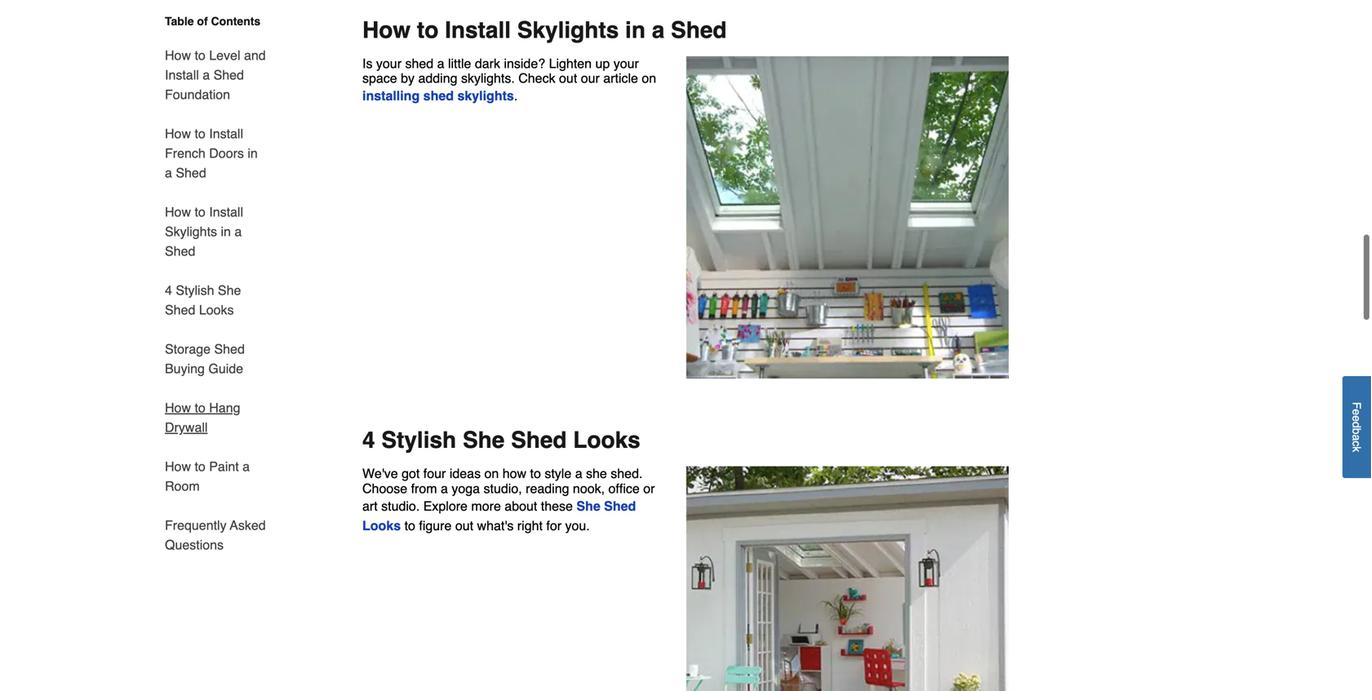 Task type: describe. For each thing, give the bounding box(es) containing it.
more
[[471, 499, 501, 514]]

to up adding
[[417, 17, 439, 43]]

guide
[[208, 361, 243, 376]]

hang
[[209, 400, 240, 415]]

foundation
[[165, 87, 230, 102]]

0 vertical spatial how to install skylights in a shed
[[362, 17, 727, 43]]

table of contents element
[[145, 13, 268, 555]]

of
[[197, 15, 208, 28]]

she shed looks link
[[362, 499, 636, 533]]

to inside the we've got four ideas on how to style a she shed. choose from a yoga studio, reading nook, office or art studio. explore more about these
[[530, 466, 541, 481]]

4 inside table of contents element
[[165, 283, 172, 298]]

for
[[546, 518, 562, 533]]

by
[[401, 71, 415, 86]]

table
[[165, 15, 194, 28]]

how for how to hang drywall link
[[165, 400, 191, 415]]

how to paint a room link
[[165, 447, 268, 506]]

doors
[[209, 146, 244, 161]]

reading
[[526, 481, 569, 496]]

nook,
[[573, 481, 605, 496]]

2 horizontal spatial in
[[625, 17, 646, 43]]

got
[[402, 466, 420, 481]]

a shed with  doors open to show craft an office inside. image
[[686, 467, 1009, 691]]

adding
[[418, 71, 457, 86]]

shed inside how to level and install a shed foundation
[[213, 67, 244, 82]]

asked
[[230, 518, 266, 533]]

contents
[[211, 15, 261, 28]]

art
[[362, 499, 378, 514]]

lighten
[[549, 56, 592, 71]]

frequently asked questions
[[165, 518, 266, 553]]

a inside "how to paint a room"
[[243, 459, 250, 474]]

these
[[541, 499, 573, 514]]

studio,
[[484, 481, 522, 496]]

1 horizontal spatial she
[[463, 427, 505, 454]]

installing shed skylights link
[[362, 88, 514, 103]]

1 your from the left
[[376, 56, 402, 71]]

to inside how to level and install a shed foundation
[[195, 48, 206, 63]]

buying
[[165, 361, 205, 376]]

install inside how to level and install a shed foundation
[[165, 67, 199, 82]]

she inside 4 stylish she shed looks link
[[218, 283, 241, 298]]

how for how to install skylights in a shed link
[[165, 204, 191, 220]]

install inside how to install french doors in a shed
[[209, 126, 243, 141]]

1 vertical spatial 4
[[362, 427, 375, 454]]

is your shed a little dark inside? lighten up your space by adding skylights. check out our article on installing shed skylights .
[[362, 56, 656, 103]]

to figure out what's right for you.
[[401, 518, 590, 533]]

1 vertical spatial shed
[[423, 88, 454, 103]]

4 stylish she shed looks link
[[165, 271, 268, 330]]

in inside how to install french doors in a shed
[[248, 146, 258, 161]]

to inside "how to hang drywall"
[[195, 400, 206, 415]]

how for how to level and install a shed foundation link
[[165, 48, 191, 63]]

french
[[165, 146, 206, 161]]

how for how to install french doors in a shed link
[[165, 126, 191, 141]]

1 horizontal spatial 4 stylish she shed looks
[[362, 427, 640, 454]]

0 vertical spatial shed
[[405, 56, 434, 71]]

from
[[411, 481, 437, 496]]

how to install skylights in a shed inside table of contents element
[[165, 204, 243, 259]]

questions
[[165, 537, 224, 553]]

shed inside how to install french doors in a shed
[[176, 165, 206, 180]]

room
[[165, 479, 200, 494]]

how to level and install a shed foundation
[[165, 48, 266, 102]]

how to install french doors in a shed link
[[165, 114, 268, 193]]

little
[[448, 56, 471, 71]]

how up is
[[362, 17, 411, 43]]

d
[[1350, 422, 1363, 428]]

install down doors
[[209, 204, 243, 220]]

shed.
[[611, 466, 643, 481]]

about
[[505, 499, 537, 514]]

storage shed buying guide link
[[165, 330, 268, 388]]

is
[[362, 56, 373, 71]]

a inside how to level and install a shed foundation
[[203, 67, 210, 82]]

office
[[608, 481, 640, 496]]

she shed looks
[[362, 499, 636, 533]]

a inside button
[[1350, 435, 1363, 441]]

you.
[[565, 518, 590, 533]]

four
[[423, 466, 446, 481]]

she
[[586, 466, 607, 481]]

b
[[1350, 428, 1363, 435]]

skylights
[[457, 88, 514, 103]]

and
[[244, 48, 266, 63]]

skylights.
[[461, 71, 515, 86]]

f e e d b a c k
[[1350, 402, 1363, 452]]

how to level and install a shed foundation link
[[165, 36, 268, 114]]

choose
[[362, 481, 407, 496]]

how to install french doors in a shed
[[165, 126, 258, 180]]



Task type: vqa. For each thing, say whether or not it's contained in the screenshot.
second 3- from left
no



Task type: locate. For each thing, give the bounding box(es) containing it.
out inside is your shed a little dark inside? lighten up your space by adding skylights. check out our article on installing shed skylights .
[[559, 71, 577, 86]]

4 up we've
[[362, 427, 375, 454]]

install up dark at the top left of page
[[445, 17, 511, 43]]

2 vertical spatial she
[[577, 499, 600, 514]]

to down how to install french doors in a shed
[[195, 204, 206, 220]]

0 vertical spatial on
[[642, 71, 656, 86]]

inside?
[[504, 56, 545, 71]]

she down how to install skylights in a shed link
[[218, 283, 241, 298]]

1 vertical spatial skylights
[[165, 224, 217, 239]]

up
[[595, 56, 610, 71]]

shed inside she shed looks
[[604, 499, 636, 514]]

skylights up 'lighten'
[[517, 17, 619, 43]]

install up the foundation
[[165, 67, 199, 82]]

0 horizontal spatial looks
[[199, 302, 234, 317]]

e up d
[[1350, 409, 1363, 416]]

on left "how"
[[484, 466, 499, 481]]

1 vertical spatial in
[[248, 146, 258, 161]]

check
[[518, 71, 555, 86]]

0 horizontal spatial 4 stylish she shed looks
[[165, 283, 241, 317]]

1 horizontal spatial stylish
[[381, 427, 456, 454]]

figure
[[419, 518, 452, 533]]

storage
[[165, 342, 211, 357]]

how to install skylights in a shed up inside? at the left top of page
[[362, 17, 727, 43]]

stylish up 'storage' at the left of the page
[[176, 283, 214, 298]]

install
[[445, 17, 511, 43], [165, 67, 199, 82], [209, 126, 243, 141], [209, 204, 243, 220]]

shed inside storage shed buying guide
[[214, 342, 245, 357]]

a inside how to install french doors in a shed
[[165, 165, 172, 180]]

0 vertical spatial 4 stylish she shed looks
[[165, 283, 241, 317]]

on inside the we've got four ideas on how to style a she shed. choose from a yoga studio, reading nook, office or art studio. explore more about these
[[484, 466, 499, 481]]

f e e d b a c k button
[[1343, 376, 1371, 478]]

skylights inside table of contents element
[[165, 224, 217, 239]]

4 stylish she shed looks
[[165, 283, 241, 317], [362, 427, 640, 454]]

how down table
[[165, 48, 191, 63]]

in up 4 stylish she shed looks link
[[221, 224, 231, 239]]

1 vertical spatial on
[[484, 466, 499, 481]]

how inside how to install french doors in a shed
[[165, 126, 191, 141]]

2 vertical spatial looks
[[362, 518, 401, 533]]

looks
[[199, 302, 234, 317], [573, 427, 640, 454], [362, 518, 401, 533]]

your right is
[[376, 56, 402, 71]]

we've got four ideas on how to style a she shed. choose from a yoga studio, reading nook, office or art studio. explore more about these
[[362, 466, 655, 514]]

how to install skylights in a shed link
[[165, 193, 268, 271]]

space
[[362, 71, 397, 86]]

article
[[603, 71, 638, 86]]

paint
[[209, 459, 239, 474]]

2 horizontal spatial she
[[577, 499, 600, 514]]

0 horizontal spatial skylights
[[165, 224, 217, 239]]

2 your from the left
[[614, 56, 639, 71]]

she
[[218, 283, 241, 298], [463, 427, 505, 454], [577, 499, 600, 514]]

to left level
[[195, 48, 206, 63]]

1 horizontal spatial on
[[642, 71, 656, 86]]

1 vertical spatial stylish
[[381, 427, 456, 454]]

1 e from the top
[[1350, 409, 1363, 416]]

2 e from the top
[[1350, 416, 1363, 422]]

how for how to paint a room link
[[165, 459, 191, 474]]

looks inside table of contents element
[[199, 302, 234, 317]]

she inside she shed looks
[[577, 499, 600, 514]]

0 horizontal spatial 4
[[165, 283, 172, 298]]

1 vertical spatial 4 stylish she shed looks
[[362, 427, 640, 454]]

a
[[652, 17, 665, 43], [437, 56, 444, 71], [203, 67, 210, 82], [165, 165, 172, 180], [235, 224, 242, 239], [1350, 435, 1363, 441], [243, 459, 250, 474], [575, 466, 582, 481], [441, 481, 448, 496]]

skylights up 4 stylish she shed looks link
[[165, 224, 217, 239]]

studio.
[[381, 499, 420, 514]]

how
[[503, 466, 527, 481]]

to left paint
[[195, 459, 206, 474]]

to right "how"
[[530, 466, 541, 481]]

how
[[362, 17, 411, 43], [165, 48, 191, 63], [165, 126, 191, 141], [165, 204, 191, 220], [165, 400, 191, 415], [165, 459, 191, 474]]

2 horizontal spatial looks
[[573, 427, 640, 454]]

looks up she
[[573, 427, 640, 454]]

on inside is your shed a little dark inside? lighten up your space by adding skylights. check out our article on installing shed skylights .
[[642, 71, 656, 86]]

0 horizontal spatial in
[[221, 224, 231, 239]]

how inside "how to paint a room"
[[165, 459, 191, 474]]

how down french
[[165, 204, 191, 220]]

we've
[[362, 466, 398, 481]]

k
[[1350, 447, 1363, 452]]

1 vertical spatial out
[[455, 518, 473, 533]]

0 horizontal spatial on
[[484, 466, 499, 481]]

looks up 'storage' at the left of the page
[[199, 302, 234, 317]]

install up doors
[[209, 126, 243, 141]]

how to paint a room
[[165, 459, 250, 494]]

0 horizontal spatial your
[[376, 56, 402, 71]]

1 horizontal spatial out
[[559, 71, 577, 86]]

skylights
[[517, 17, 619, 43], [165, 224, 217, 239]]

1 horizontal spatial looks
[[362, 518, 401, 533]]

she up ideas
[[463, 427, 505, 454]]

what's
[[477, 518, 514, 533]]

0 vertical spatial 4
[[165, 283, 172, 298]]

4 stylish she shed looks up "how"
[[362, 427, 640, 454]]

your
[[376, 56, 402, 71], [614, 56, 639, 71]]

how inside "how to hang drywall"
[[165, 400, 191, 415]]

or
[[643, 481, 655, 496]]

out left our
[[559, 71, 577, 86]]

1 vertical spatial looks
[[573, 427, 640, 454]]

4 up 'storage' at the left of the page
[[165, 283, 172, 298]]

out
[[559, 71, 577, 86], [455, 518, 473, 533]]

dark
[[475, 56, 500, 71]]

c
[[1350, 441, 1363, 447]]

table of contents
[[165, 15, 261, 28]]

1 vertical spatial she
[[463, 427, 505, 454]]

frequently asked questions link
[[165, 506, 268, 555]]

storage shed buying guide
[[165, 342, 245, 376]]

installing
[[362, 88, 420, 103]]

she down "nook,"
[[577, 499, 600, 514]]

how to hang drywall link
[[165, 388, 268, 447]]

1 horizontal spatial in
[[248, 146, 258, 161]]

0 vertical spatial she
[[218, 283, 241, 298]]

shed down adding
[[423, 88, 454, 103]]

4
[[165, 283, 172, 298], [362, 427, 375, 454]]

right
[[517, 518, 543, 533]]

1 horizontal spatial how to install skylights in a shed
[[362, 17, 727, 43]]

frequently
[[165, 518, 227, 533]]

0 vertical spatial stylish
[[176, 283, 214, 298]]

1 horizontal spatial skylights
[[517, 17, 619, 43]]

how to hang drywall
[[165, 400, 240, 435]]

in
[[625, 17, 646, 43], [248, 146, 258, 161], [221, 224, 231, 239]]

0 vertical spatial looks
[[199, 302, 234, 317]]

0 vertical spatial in
[[625, 17, 646, 43]]

an inside view of a shed looking up through two skylights to trees overhead. image
[[686, 56, 1009, 379]]

to up french
[[195, 126, 206, 141]]

in right doors
[[248, 146, 258, 161]]

e
[[1350, 409, 1363, 416], [1350, 416, 1363, 422]]

.
[[514, 88, 518, 103]]

1 horizontal spatial 4
[[362, 427, 375, 454]]

in up article in the top left of the page
[[625, 17, 646, 43]]

0 vertical spatial skylights
[[517, 17, 619, 43]]

how to install skylights in a shed up 4 stylish she shed looks link
[[165, 204, 243, 259]]

looks inside she shed looks
[[362, 518, 401, 533]]

0 horizontal spatial how to install skylights in a shed
[[165, 204, 243, 259]]

how inside how to install skylights in a shed
[[165, 204, 191, 220]]

f
[[1350, 402, 1363, 409]]

on
[[642, 71, 656, 86], [484, 466, 499, 481]]

explore
[[423, 499, 468, 514]]

our
[[581, 71, 600, 86]]

how up drywall
[[165, 400, 191, 415]]

0 vertical spatial out
[[559, 71, 577, 86]]

2 vertical spatial in
[[221, 224, 231, 239]]

on right article in the top left of the page
[[642, 71, 656, 86]]

to inside "how to paint a room"
[[195, 459, 206, 474]]

a inside is your shed a little dark inside? lighten up your space by adding skylights. check out our article on installing shed skylights .
[[437, 56, 444, 71]]

1 horizontal spatial your
[[614, 56, 639, 71]]

how up french
[[165, 126, 191, 141]]

e up b
[[1350, 416, 1363, 422]]

0 horizontal spatial stylish
[[176, 283, 214, 298]]

yoga
[[452, 481, 480, 496]]

drywall
[[165, 420, 208, 435]]

level
[[209, 48, 240, 63]]

shed up 'installing shed skylights' link
[[405, 56, 434, 71]]

0 horizontal spatial out
[[455, 518, 473, 533]]

stylish up got at the bottom left of the page
[[381, 427, 456, 454]]

how up 'room'
[[165, 459, 191, 474]]

shed
[[405, 56, 434, 71], [423, 88, 454, 103]]

0 horizontal spatial she
[[218, 283, 241, 298]]

ideas
[[450, 466, 481, 481]]

4 stylish she shed looks inside 4 stylish she shed looks link
[[165, 283, 241, 317]]

to up drywall
[[195, 400, 206, 415]]

4 stylish she shed looks up 'storage' at the left of the page
[[165, 283, 241, 317]]

shed
[[671, 17, 727, 43], [213, 67, 244, 82], [176, 165, 206, 180], [165, 244, 195, 259], [165, 302, 195, 317], [214, 342, 245, 357], [511, 427, 567, 454], [604, 499, 636, 514]]

to down studio.
[[404, 518, 415, 533]]

out down explore
[[455, 518, 473, 533]]

how inside how to level and install a shed foundation
[[165, 48, 191, 63]]

to inside how to install french doors in a shed
[[195, 126, 206, 141]]

1 vertical spatial how to install skylights in a shed
[[165, 204, 243, 259]]

stylish inside table of contents element
[[176, 283, 214, 298]]

style
[[545, 466, 572, 481]]

looks down art
[[362, 518, 401, 533]]

your right up
[[614, 56, 639, 71]]

stylish
[[176, 283, 214, 298], [381, 427, 456, 454]]



